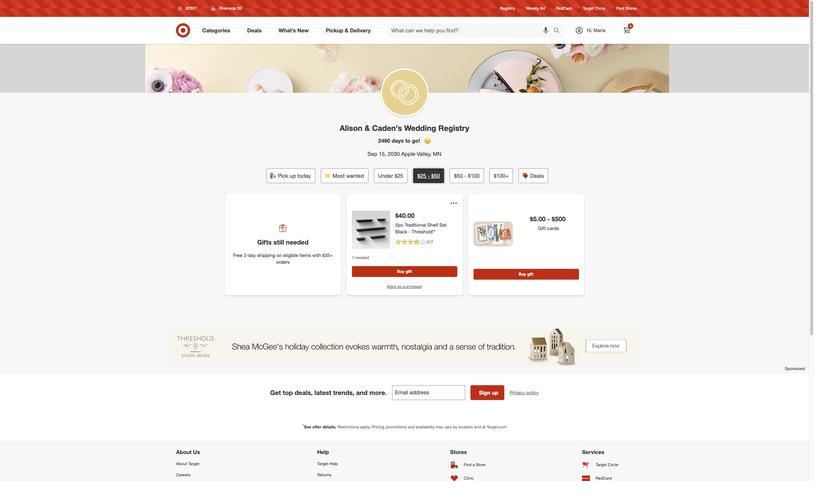 Task type: describe. For each thing, give the bounding box(es) containing it.
hi, maria
[[587, 27, 606, 33]]

purchased
[[403, 284, 422, 289]]

deals link
[[242, 23, 270, 38]]

0 horizontal spatial buy gift button
[[352, 266, 457, 277]]

search
[[551, 28, 567, 34]]

go!
[[412, 137, 420, 144]]

find for find stores
[[617, 6, 624, 11]]

threshold™
[[412, 229, 435, 235]]

what's new
[[279, 27, 309, 34]]

0 vertical spatial deals
[[247, 27, 262, 34]]

sponsored
[[785, 367, 805, 372]]

vary
[[445, 425, 452, 430]]

items
[[300, 253, 311, 259]]

new
[[298, 27, 309, 34]]

mark as purchased
[[387, 284, 422, 289]]

clinic
[[464, 477, 474, 482]]

$40.00
[[396, 212, 415, 220]]

& for delivery
[[345, 27, 349, 34]]

services
[[582, 449, 605, 456]]

- for $100
[[465, 173, 467, 180]]

caden's
[[372, 123, 402, 133]]

most
[[333, 173, 345, 180]]

- inside $40.00 5pc traditional shelf set black - threshold™
[[409, 229, 411, 235]]

returns
[[317, 473, 332, 478]]

2490 days to go!
[[378, 137, 420, 144]]

mark as purchased link
[[387, 284, 422, 290]]

offer
[[313, 425, 321, 430]]

hi,
[[587, 27, 593, 33]]

what's new link
[[273, 23, 317, 38]]

sep 15, 2030 apple valley, mn
[[368, 151, 442, 157]]

$100
[[468, 173, 480, 180]]

1 horizontal spatial buy gift button
[[474, 269, 579, 280]]

2-
[[244, 253, 248, 259]]

most wanted button
[[321, 169, 369, 184]]

promotions
[[386, 425, 407, 430]]

1
[[352, 256, 354, 261]]

$500
[[552, 215, 566, 223]]

se
[[237, 6, 242, 11]]

buy for the right buy gift button
[[519, 272, 526, 277]]

1 horizontal spatial needed
[[355, 256, 369, 261]]

privacy
[[510, 390, 525, 396]]

mark
[[387, 284, 396, 289]]

get top deals, latest trends, and more.
[[270, 389, 387, 397]]

most wanted
[[333, 173, 364, 180]]

find a store link
[[450, 459, 492, 472]]

top
[[283, 389, 293, 397]]

buy for the left buy gift button
[[397, 269, 405, 274]]

clinic link
[[450, 472, 492, 482]]

- for $50
[[428, 173, 430, 180]]

0 horizontal spatial needed
[[286, 239, 309, 246]]

15,
[[379, 151, 386, 157]]

profile photo image
[[382, 70, 427, 115]]

1 horizontal spatial and
[[408, 425, 415, 430]]

apple
[[401, 151, 416, 157]]

5pc
[[396, 222, 404, 228]]

help inside target help link
[[330, 462, 338, 467]]

target up hi,
[[583, 6, 594, 11]]

buy gift for the right buy gift button
[[519, 272, 534, 277]]

1 vertical spatial target circle
[[596, 463, 619, 468]]

sep
[[368, 151, 377, 157]]

gift cards image
[[474, 215, 513, 254]]

mn
[[433, 151, 442, 157]]

details.
[[323, 425, 337, 430]]

on
[[277, 253, 282, 259]]

0 vertical spatial registry
[[500, 6, 515, 11]]

traditional
[[405, 222, 426, 228]]

with
[[312, 253, 321, 259]]

find a store
[[464, 463, 486, 468]]

alison & caden's wedding registry
[[340, 123, 470, 133]]

0 vertical spatial target circle link
[[583, 6, 606, 11]]

weekly ad link
[[526, 6, 545, 11]]

sign
[[479, 390, 491, 397]]

delivery
[[350, 27, 371, 34]]

1 $25 from the left
[[395, 173, 403, 180]]

policy
[[527, 390, 539, 396]]

weekly
[[526, 6, 539, 11]]

still
[[274, 239, 284, 246]]

alison
[[340, 123, 363, 133]]

about target
[[176, 462, 199, 467]]

target help
[[317, 462, 338, 467]]

sign up button
[[471, 386, 504, 401]]

pickup
[[326, 27, 343, 34]]

eligible
[[283, 253, 298, 259]]

2 horizontal spatial and
[[474, 425, 481, 430]]

0 horizontal spatial stores
[[450, 449, 467, 456]]

pricing,
[[372, 425, 385, 430]]

find stores
[[617, 6, 637, 11]]

target down "us"
[[188, 462, 199, 467]]

5pc traditional shelf set black - threshold™ image
[[352, 211, 390, 250]]

redcard link for bottom the target circle link
[[582, 472, 633, 482]]

as
[[398, 284, 402, 289]]

deals button
[[519, 169, 549, 184]]

up for pick
[[290, 173, 296, 180]]

under $25
[[378, 173, 403, 180]]

0 horizontal spatial redcard
[[556, 6, 572, 11]]

0 horizontal spatial and
[[356, 389, 368, 397]]

& for caden's
[[365, 123, 370, 133]]

get
[[270, 389, 281, 397]]

- for $500
[[548, 215, 550, 223]]

0 vertical spatial help
[[317, 449, 329, 456]]

gifts still needed
[[257, 239, 309, 246]]



Task type: vqa. For each thing, say whether or not it's contained in the screenshot.
kids corresponding to Whipper
no



Task type: locate. For each thing, give the bounding box(es) containing it.
0 horizontal spatial &
[[345, 27, 349, 34]]

1 horizontal spatial redcard link
[[582, 472, 633, 482]]

1 vertical spatial registry
[[439, 123, 470, 133]]

0 vertical spatial stores
[[626, 6, 637, 11]]

up for sign
[[492, 390, 499, 397]]

0 horizontal spatial up
[[290, 173, 296, 180]]

sign up
[[479, 390, 499, 397]]

None text field
[[392, 386, 465, 401]]

0 vertical spatial find
[[617, 6, 624, 11]]

target circle down services
[[596, 463, 619, 468]]

target
[[583, 6, 594, 11], [188, 462, 199, 467], [317, 462, 328, 467], [596, 463, 607, 468]]

apply.
[[360, 425, 371, 430]]

redcard link
[[556, 6, 572, 11], [582, 472, 633, 482]]

and left more.
[[356, 389, 368, 397]]

$25
[[395, 173, 403, 180], [418, 173, 426, 180]]

1 horizontal spatial &
[[365, 123, 370, 133]]

& right alison
[[365, 123, 370, 133]]

1 vertical spatial needed
[[355, 256, 369, 261]]

0 vertical spatial target circle
[[583, 6, 606, 11]]

find for find a store
[[464, 463, 472, 468]]

$50 - $100
[[454, 173, 480, 180]]

0 horizontal spatial $25
[[395, 173, 403, 180]]

1 horizontal spatial stores
[[626, 6, 637, 11]]

gift for the left buy gift button
[[406, 269, 412, 274]]

privacy policy link
[[510, 390, 539, 397]]

weekly ad
[[526, 6, 545, 11]]

& right pickup
[[345, 27, 349, 34]]

registry
[[500, 6, 515, 11], [439, 123, 470, 133]]

$25 right under
[[395, 173, 403, 180]]

cards
[[547, 226, 559, 231]]

0 vertical spatial about
[[176, 449, 192, 456]]

0 horizontal spatial deals
[[247, 27, 262, 34]]

1 vertical spatial stores
[[450, 449, 467, 456]]

trends,
[[333, 389, 354, 397]]

up
[[290, 173, 296, 180], [492, 390, 499, 397]]

1 horizontal spatial help
[[330, 462, 338, 467]]

1 horizontal spatial redcard
[[596, 477, 612, 482]]

black
[[396, 229, 407, 235]]

riverside se
[[219, 6, 242, 11]]

careers link
[[176, 470, 227, 481]]

shipping
[[257, 253, 275, 259]]

0 horizontal spatial registry
[[439, 123, 470, 133]]

pick
[[278, 173, 288, 180]]

stores up "3"
[[626, 6, 637, 11]]

- right black
[[409, 229, 411, 235]]

advertisement region
[[4, 327, 805, 366]]

stores up find a store 'link'
[[450, 449, 467, 456]]

about us
[[176, 449, 200, 456]]

92507
[[186, 6, 197, 11]]

0 vertical spatial redcard
[[556, 6, 572, 11]]

find left the a
[[464, 463, 472, 468]]

1 vertical spatial help
[[330, 462, 338, 467]]

help up 'returns' link
[[330, 462, 338, 467]]

0 horizontal spatial help
[[317, 449, 329, 456]]

redcard right 'ad'
[[556, 6, 572, 11]]

2490
[[378, 137, 390, 144]]

help up target help
[[317, 449, 329, 456]]

target circle link up hi, maria
[[583, 6, 606, 11]]

0 horizontal spatial circle
[[595, 6, 606, 11]]

1 vertical spatial circle
[[608, 463, 619, 468]]

registry link
[[500, 6, 515, 11]]

redcard link right 'ad'
[[556, 6, 572, 11]]

3
[[630, 24, 632, 28]]

$50 left $100
[[454, 173, 463, 180]]

restrictions
[[338, 425, 359, 430]]

*
[[303, 424, 304, 428]]

shelf
[[428, 222, 438, 228]]

0 vertical spatial redcard link
[[556, 6, 572, 11]]

- left $100
[[465, 173, 467, 180]]

latest
[[315, 389, 331, 397]]

1 horizontal spatial $25
[[418, 173, 426, 180]]

about up about target
[[176, 449, 192, 456]]

1 vertical spatial redcard link
[[582, 472, 633, 482]]

target circle up hi, maria
[[583, 6, 606, 11]]

1 horizontal spatial deals
[[531, 173, 544, 180]]

target up returns
[[317, 462, 328, 467]]

target circle link down services
[[582, 459, 633, 472]]

target.com
[[487, 425, 507, 430]]

0 horizontal spatial buy
[[397, 269, 405, 274]]

$35+
[[322, 253, 333, 259]]

1 vertical spatial redcard
[[596, 477, 612, 482]]

ad
[[540, 6, 545, 11]]

pickup & delivery link
[[320, 23, 379, 38]]

may
[[436, 425, 443, 430]]

find inside 'link'
[[464, 463, 472, 468]]

1 horizontal spatial circle
[[608, 463, 619, 468]]

- left $500
[[548, 215, 550, 223]]

categories link
[[197, 23, 239, 38]]

target help link
[[317, 459, 360, 470]]

about for about target
[[176, 462, 187, 467]]

up right pick
[[290, 173, 296, 180]]

deals inside button
[[531, 173, 544, 180]]

1 horizontal spatial find
[[617, 6, 624, 11]]

categories
[[202, 27, 230, 34]]

0 horizontal spatial buy gift
[[397, 269, 412, 274]]

gift for the right buy gift button
[[527, 272, 534, 277]]

and left availability
[[408, 425, 415, 430]]

needed
[[286, 239, 309, 246], [355, 256, 369, 261]]

a
[[473, 463, 475, 468]]

target circle
[[583, 6, 606, 11], [596, 463, 619, 468]]

0 vertical spatial needed
[[286, 239, 309, 246]]

- inside "$5.00 - $500 gift cards"
[[548, 215, 550, 223]]

buy gift button
[[352, 266, 457, 277], [474, 269, 579, 280]]

buy
[[397, 269, 405, 274], [519, 272, 526, 277]]

find up 3 link
[[617, 6, 624, 11]]

1 horizontal spatial $50
[[454, 173, 463, 180]]

1 horizontal spatial registry
[[500, 6, 515, 11]]

$100+
[[494, 173, 509, 180]]

1 vertical spatial up
[[492, 390, 499, 397]]

0 horizontal spatial $50
[[431, 173, 440, 180]]

redcard link for weekly ad link
[[556, 6, 572, 11]]

1 horizontal spatial buy
[[519, 272, 526, 277]]

What can we help you find? suggestions appear below search field
[[387, 23, 556, 38]]

wedding
[[404, 123, 436, 133]]

redcard down services
[[596, 477, 612, 482]]

0 horizontal spatial redcard link
[[556, 6, 572, 11]]

0 vertical spatial up
[[290, 173, 296, 180]]

0 vertical spatial &
[[345, 27, 349, 34]]

1 vertical spatial target circle link
[[582, 459, 633, 472]]

1 vertical spatial &
[[365, 123, 370, 133]]

$5.00 - $500 gift cards
[[530, 215, 566, 231]]

1 vertical spatial find
[[464, 463, 472, 468]]

redcard
[[556, 6, 572, 11], [596, 477, 612, 482]]

pickup & delivery
[[326, 27, 371, 34]]

wanted
[[346, 173, 364, 180]]

$5.00
[[530, 215, 546, 223]]

$25 - $50 button
[[413, 169, 445, 184]]

1 horizontal spatial up
[[492, 390, 499, 397]]

by
[[453, 425, 458, 430]]

under $25 button
[[374, 169, 408, 184]]

needed up "eligible"
[[286, 239, 309, 246]]

$50 - $100 button
[[450, 169, 484, 184]]

what's
[[279, 27, 296, 34]]

buy gift
[[397, 269, 412, 274], [519, 272, 534, 277]]

3 link
[[620, 23, 634, 38]]

registry up mn
[[439, 123, 470, 133]]

about up careers
[[176, 462, 187, 467]]

search button
[[551, 23, 567, 39]]

find
[[617, 6, 624, 11], [464, 463, 472, 468]]

at
[[482, 425, 486, 430]]

needed right 1
[[355, 256, 369, 261]]

1 about from the top
[[176, 449, 192, 456]]

- down valley,
[[428, 173, 430, 180]]

gifts
[[257, 239, 272, 246]]

target down services
[[596, 463, 607, 468]]

0 horizontal spatial gift
[[406, 269, 412, 274]]

to
[[405, 137, 411, 144]]

registry left weekly at the right top of page
[[500, 6, 515, 11]]

2 about from the top
[[176, 462, 187, 467]]

find stores link
[[617, 6, 637, 11]]

0 horizontal spatial find
[[464, 463, 472, 468]]

riverside
[[219, 6, 236, 11]]

about for about us
[[176, 449, 192, 456]]

buy gift for the left buy gift button
[[397, 269, 412, 274]]

🙂
[[424, 137, 431, 144]]

and left the "at" at right bottom
[[474, 425, 481, 430]]

1 $50 from the left
[[431, 173, 440, 180]]

1 needed
[[352, 256, 369, 261]]

1 vertical spatial about
[[176, 462, 187, 467]]

more.
[[370, 389, 387, 397]]

1 horizontal spatial buy gift
[[519, 272, 534, 277]]

about target link
[[176, 459, 227, 470]]

377
[[427, 240, 433, 245]]

riverside se button
[[207, 2, 247, 15]]

circle
[[595, 6, 606, 11], [608, 463, 619, 468]]

2 $50 from the left
[[454, 173, 463, 180]]

2 $25 from the left
[[418, 173, 426, 180]]

2030
[[388, 151, 400, 157]]

redcard link down services
[[582, 472, 633, 482]]

emoji image
[[424, 137, 431, 144]]

0 vertical spatial circle
[[595, 6, 606, 11]]

1 vertical spatial deals
[[531, 173, 544, 180]]

$25 down valley,
[[418, 173, 426, 180]]

$50 down mn
[[431, 173, 440, 180]]

1 horizontal spatial gift
[[527, 272, 534, 277]]

up right sign at the right
[[492, 390, 499, 397]]

&
[[345, 27, 349, 34], [365, 123, 370, 133]]



